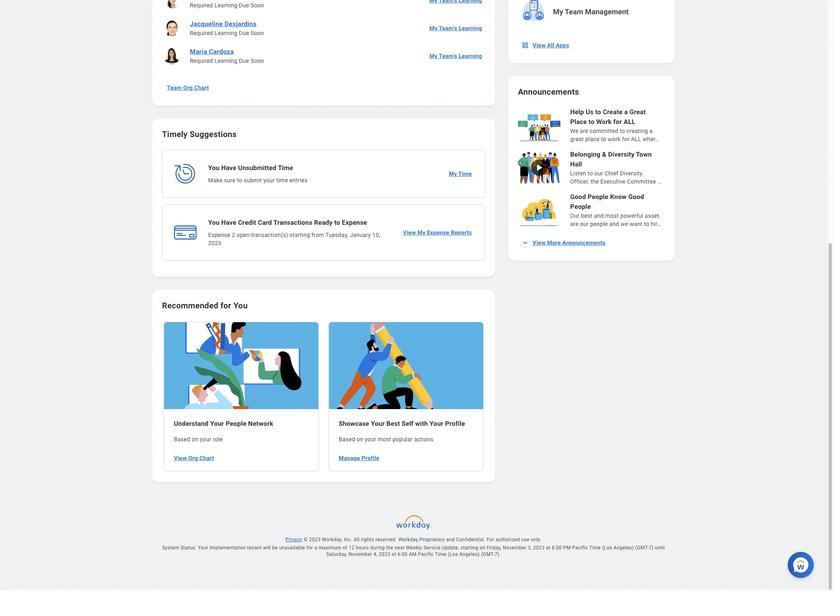 Task type: locate. For each thing, give the bounding box(es) containing it.
you for you have credit card transactions ready to expense
[[208, 219, 220, 227]]

0 vertical spatial required
[[190, 2, 213, 9]]

1 required from the top
[[190, 2, 213, 9]]

2 horizontal spatial on
[[480, 545, 486, 551]]

chart inside recommended for you list
[[200, 455, 214, 462]]

recommended for you
[[162, 301, 248, 311]]

your for understand your people network
[[200, 436, 211, 443]]

view for view my expense reports
[[403, 230, 416, 236]]

suggestions
[[190, 129, 237, 139]]

november down authorized at the right bottom of the page
[[503, 545, 527, 551]]

3,
[[528, 545, 532, 551]]

org inside team org chart button
[[183, 85, 193, 91]]

you for you have unsubmitted time
[[208, 164, 220, 172]]

on left friday,
[[480, 545, 486, 551]]

my for my team's learning button corresponding to cardoza
[[430, 53, 438, 59]]

0 vertical spatial due
[[239, 2, 249, 9]]

have for credit
[[221, 219, 236, 227]]

town
[[636, 151, 652, 158]]

most up the people
[[606, 213, 619, 219]]

0 vertical spatial are
[[580, 128, 589, 134]]

on down showcase
[[357, 436, 363, 443]]

a left maximum
[[315, 545, 317, 551]]

on inside privacy © 2023 workday, inc. all rights reserved. workday proprietary and confidential. for authorized use only. system status: your implementation tenant will be unavailable for a maximum of 12 hours during the next weekly service update; starting on friday, november 3, 2023 at 6:00 pm pacific time (los angeles) (gmt-7) until saturday, november 4, 2023 at 6:00 am pacific time (los angeles) (gmt-7).
[[480, 545, 486, 551]]

to right listen
[[588, 170, 593, 177]]

diversity down work
[[609, 151, 635, 158]]

org down based on your role
[[188, 455, 198, 462]]

workday,
[[322, 537, 343, 543]]

1 my team's learning button from the top
[[426, 20, 486, 36]]

our inside belonging & diversity town hall listen to our chief diversity officer, the executive committee …
[[595, 170, 604, 177]]

0 vertical spatial my team's learning button
[[426, 20, 486, 36]]

most
[[606, 213, 619, 219], [378, 436, 391, 443]]

1 horizontal spatial all
[[547, 42, 555, 49]]

required down jacqueline
[[190, 30, 213, 36]]

to inside good people know good people our best and most powerful asset are our people and we want to hir …
[[644, 221, 650, 227]]

6:00
[[552, 545, 562, 551], [398, 552, 408, 558]]

team inside team org chart button
[[167, 85, 182, 91]]

due down jacqueline desjardins required learning due soon on the top left of the page
[[239, 58, 249, 64]]

org down 'maria'
[[183, 85, 193, 91]]

for down ©
[[307, 545, 313, 551]]

of
[[343, 545, 348, 551]]

your right status:
[[198, 545, 208, 551]]

based on your most popular actions
[[339, 436, 434, 443]]

authorized
[[496, 537, 520, 543]]

view inside recommended for you list
[[174, 455, 187, 462]]

showcase
[[339, 420, 369, 428]]

2 due from the top
[[239, 30, 249, 36]]

1 team's from the top
[[439, 25, 458, 31]]

1 vertical spatial announcements
[[563, 240, 606, 246]]

1 vertical spatial at
[[392, 552, 396, 558]]

0 horizontal spatial starting
[[290, 232, 310, 239]]

0 vertical spatial our
[[595, 170, 604, 177]]

proprietary
[[420, 537, 445, 543]]

our
[[595, 170, 604, 177], [580, 221, 589, 227]]

all up the creating
[[624, 118, 636, 126]]

people left network
[[226, 420, 247, 428]]

1 good from the left
[[571, 193, 586, 201]]

our left chief
[[595, 170, 604, 177]]

people left 'know'
[[588, 193, 609, 201]]

(los down update;
[[448, 552, 458, 558]]

starting down confidential.
[[461, 545, 479, 551]]

my team's learning button
[[426, 20, 486, 36], [426, 48, 486, 64]]

0 horizontal spatial are
[[571, 221, 579, 227]]

a
[[625, 108, 628, 116], [650, 128, 653, 134], [315, 545, 317, 551]]

my for my team's learning button associated with desjardins
[[430, 25, 438, 31]]

1 horizontal spatial the
[[591, 178, 599, 185]]

0 vertical spatial have
[[221, 164, 236, 172]]

maria cardoza required learning due soon
[[190, 48, 264, 64]]

update;
[[442, 545, 459, 551]]

1 vertical spatial (los
[[448, 552, 458, 558]]

apps
[[556, 42, 570, 49]]

privacy
[[286, 537, 302, 543]]

1 my team's learning from the top
[[430, 25, 482, 31]]

to down the us
[[589, 118, 595, 126]]

our down best
[[580, 221, 589, 227]]

your left time on the left top
[[264, 177, 275, 184]]

1 horizontal spatial november
[[503, 545, 527, 551]]

6:00 left 'pm'
[[552, 545, 562, 551]]

view right chevron down small image
[[533, 240, 546, 246]]

learning inside jacqueline desjardins required learning due soon
[[215, 30, 238, 36]]

2 required from the top
[[190, 30, 213, 36]]

card
[[258, 219, 272, 227]]

3 required from the top
[[190, 58, 213, 64]]

expense
[[342, 219, 367, 227], [427, 230, 450, 236], [208, 232, 230, 239]]

1 vertical spatial are
[[571, 221, 579, 227]]

manage profile
[[339, 455, 380, 462]]

inc.
[[344, 537, 353, 543]]

our inside good people know good people our best and most powerful asset are our people and we want to hir …
[[580, 221, 589, 227]]

7).
[[495, 552, 501, 558]]

1 vertical spatial all
[[631, 136, 642, 143]]

2 vertical spatial …
[[658, 221, 662, 227]]

(gmt- down friday,
[[481, 552, 495, 558]]

0 vertical spatial profile
[[445, 420, 465, 428]]

1 due from the top
[[239, 2, 249, 9]]

view
[[533, 42, 546, 49], [403, 230, 416, 236], [533, 240, 546, 246], [174, 455, 187, 462]]

your up manage profile button
[[365, 436, 376, 443]]

footer
[[139, 512, 688, 591]]

1 vertical spatial angeles)
[[460, 552, 480, 558]]

diversity up committee
[[620, 170, 643, 177]]

all right inc.
[[354, 537, 360, 543]]

1 vertical spatial required
[[190, 30, 213, 36]]

november
[[503, 545, 527, 551], [349, 552, 372, 558]]

soon inside jacqueline desjardins required learning due soon
[[251, 30, 264, 36]]

your
[[264, 177, 275, 184], [200, 436, 211, 443], [365, 436, 376, 443]]

you
[[208, 164, 220, 172], [208, 219, 220, 227], [234, 301, 248, 311]]

0 horizontal spatial angeles)
[[460, 552, 480, 558]]

(gmt- left the until at the right bottom
[[636, 545, 649, 551]]

1 vertical spatial my team's learning button
[[426, 48, 486, 64]]

starting
[[290, 232, 310, 239], [461, 545, 479, 551]]

1 vertical spatial november
[[349, 552, 372, 558]]

most down best
[[378, 436, 391, 443]]

unsubmitted
[[238, 164, 277, 172]]

0 horizontal spatial all
[[354, 537, 360, 543]]

chart down 'maria'
[[194, 85, 209, 91]]

0 horizontal spatial team
[[167, 85, 182, 91]]

are
[[580, 128, 589, 134], [571, 221, 579, 227]]

(los
[[602, 545, 613, 551], [448, 552, 458, 558]]

all inside privacy © 2023 workday, inc. all rights reserved. workday proprietary and confidential. for authorized use only. system status: your implementation tenant will be unavailable for a maximum of 12 hours during the next weekly service update; starting on friday, november 3, 2023 at 6:00 pm pacific time (los angeles) (gmt-7) until saturday, november 4, 2023 at 6:00 am pacific time (los angeles) (gmt-7).
[[354, 537, 360, 543]]

hours
[[356, 545, 369, 551]]

the right officer,
[[591, 178, 599, 185]]

©
[[304, 537, 308, 543]]

due down desjardins on the left
[[239, 30, 249, 36]]

the
[[591, 178, 599, 185], [386, 545, 394, 551]]

starting down transactions
[[290, 232, 310, 239]]

your
[[210, 420, 224, 428], [371, 420, 385, 428], [430, 420, 444, 428], [198, 545, 208, 551]]

desjardins
[[225, 20, 257, 28]]

2
[[232, 232, 235, 239]]

2 based from the left
[[339, 436, 355, 443]]

announcements down the people
[[563, 240, 606, 246]]

0 horizontal spatial our
[[580, 221, 589, 227]]

0 horizontal spatial the
[[386, 545, 394, 551]]

1 vertical spatial my team's learning
[[430, 53, 482, 59]]

jacqueline desjardins required learning due soon
[[190, 20, 264, 36]]

2 soon from the top
[[251, 30, 264, 36]]

1 vertical spatial diversity
[[620, 170, 643, 177]]

for down create
[[614, 118, 622, 126]]

1 vertical spatial chart
[[200, 455, 214, 462]]

0 horizontal spatial a
[[315, 545, 317, 551]]

due for jacqueline desjardins
[[239, 30, 249, 36]]

view my expense reports
[[403, 230, 472, 236]]

at right 3,
[[546, 545, 551, 551]]

maria
[[190, 48, 207, 56]]

learning inside maria cardoza required learning due soon
[[215, 58, 238, 64]]

for right recommended
[[221, 301, 231, 311]]

1 vertical spatial our
[[580, 221, 589, 227]]

my
[[553, 7, 564, 16], [430, 25, 438, 31], [430, 53, 438, 59], [449, 171, 457, 177], [418, 230, 426, 236]]

0 vertical spatial all
[[547, 42, 555, 49]]

entries
[[290, 177, 308, 184]]

1 horizontal spatial are
[[580, 128, 589, 134]]

have up the 2
[[221, 219, 236, 227]]

0 horizontal spatial good
[[571, 193, 586, 201]]

profile right with
[[445, 420, 465, 428]]

1 have from the top
[[221, 164, 236, 172]]

2 vertical spatial people
[[226, 420, 247, 428]]

required inside maria cardoza required learning due soon
[[190, 58, 213, 64]]

…
[[656, 136, 660, 143], [658, 178, 662, 185], [658, 221, 662, 227]]

0 horizontal spatial at
[[392, 552, 396, 558]]

2 horizontal spatial a
[[650, 128, 653, 134]]

good people know good people our best and most powerful asset are our people and we want to hir …
[[571, 193, 662, 227]]

0 vertical spatial starting
[[290, 232, 310, 239]]

2 my team's learning button from the top
[[426, 48, 486, 64]]

great
[[630, 108, 646, 116]]

0 vertical spatial a
[[625, 108, 628, 116]]

0 vertical spatial team
[[565, 7, 584, 16]]

3 due from the top
[[239, 58, 249, 64]]

2 have from the top
[[221, 219, 236, 227]]

0 horizontal spatial your
[[200, 436, 211, 443]]

transaction(s)
[[251, 232, 288, 239]]

chart for team org chart
[[194, 85, 209, 91]]

listen
[[571, 170, 587, 177]]

footer containing privacy © 2023 workday, inc. all rights reserved. workday proprietary and confidential. for authorized use only. system status: your implementation tenant will be unavailable for a maximum of 12 hours during the next weekly service update; starting on friday, november 3, 2023 at 6:00 pm pacific time (los angeles) (gmt-7) until saturday, november 4, 2023 at 6:00 am pacific time (los angeles) (gmt-7).
[[139, 512, 688, 591]]

expense left the 2
[[208, 232, 230, 239]]

good down officer,
[[571, 193, 586, 201]]

your left role
[[200, 436, 211, 443]]

and up update;
[[447, 537, 455, 543]]

1 horizontal spatial team
[[565, 7, 584, 16]]

1 horizontal spatial starting
[[461, 545, 479, 551]]

be
[[272, 545, 278, 551]]

angeles) left the 7)
[[614, 545, 634, 551]]

2 team's from the top
[[439, 53, 458, 59]]

based down understand
[[174, 436, 190, 443]]

team org chart button
[[164, 80, 212, 96]]

1 horizontal spatial most
[[606, 213, 619, 219]]

0 vertical spatial and
[[594, 213, 604, 219]]

my team's learning button for desjardins
[[426, 20, 486, 36]]

on for showcase
[[357, 436, 363, 443]]

profile right manage
[[362, 455, 380, 462]]

team's for cardoza
[[439, 53, 458, 59]]

0 vertical spatial my team's learning
[[430, 25, 482, 31]]

the down reserved.
[[386, 545, 394, 551]]

want
[[630, 221, 643, 227]]

on down understand
[[192, 436, 198, 443]]

0 horizontal spatial 6:00
[[398, 552, 408, 558]]

make
[[208, 177, 223, 184]]

3 soon from the top
[[251, 58, 264, 64]]

2 vertical spatial required
[[190, 58, 213, 64]]

due inside maria cardoza required learning due soon
[[239, 58, 249, 64]]

asset
[[645, 213, 660, 219]]

your left best
[[371, 420, 385, 428]]

1 vertical spatial due
[[239, 30, 249, 36]]

expense up january
[[342, 219, 367, 227]]

pacific down the service at the bottom right
[[418, 552, 434, 558]]

2 vertical spatial due
[[239, 58, 249, 64]]

1 vertical spatial team
[[167, 85, 182, 91]]

cardoza
[[209, 48, 234, 56]]

1 horizontal spatial (gmt-
[[636, 545, 649, 551]]

6:00 down next
[[398, 552, 408, 558]]

1 vertical spatial people
[[571, 203, 591, 211]]

to up work
[[620, 128, 625, 134]]

chart down based on your role
[[200, 455, 214, 462]]

required for jacqueline
[[190, 30, 213, 36]]

1 horizontal spatial and
[[594, 213, 604, 219]]

1 vertical spatial a
[[650, 128, 653, 134]]

based down showcase
[[339, 436, 355, 443]]

soon inside maria cardoza required learning due soon
[[251, 58, 264, 64]]

1 based from the left
[[174, 436, 190, 443]]

0 vertical spatial …
[[656, 136, 660, 143]]

have up sure
[[221, 164, 236, 172]]

view right 10,
[[403, 230, 416, 236]]

pm
[[564, 545, 571, 551]]

0 vertical spatial chart
[[194, 85, 209, 91]]

recommended for you list
[[159, 321, 489, 473]]

work
[[608, 136, 621, 143]]

1 vertical spatial org
[[188, 455, 198, 462]]

expense left reports on the right of page
[[427, 230, 450, 236]]

due
[[239, 2, 249, 9], [239, 30, 249, 36], [239, 58, 249, 64]]

due inside jacqueline desjardins required learning due soon
[[239, 30, 249, 36]]

privacy link
[[285, 537, 303, 543]]

1 horizontal spatial on
[[357, 436, 363, 443]]

2 vertical spatial soon
[[251, 58, 264, 64]]

the inside privacy © 2023 workday, inc. all rights reserved. workday proprietary and confidential. for authorized use only. system status: your implementation tenant will be unavailable for a maximum of 12 hours during the next weekly service update; starting on friday, november 3, 2023 at 6:00 pm pacific time (los angeles) (gmt-7) until saturday, november 4, 2023 at 6:00 am pacific time (los angeles) (gmt-7).
[[386, 545, 394, 551]]

on for understand
[[192, 436, 198, 443]]

all down the creating
[[631, 136, 642, 143]]

1 vertical spatial starting
[[461, 545, 479, 551]]

0 horizontal spatial based
[[174, 436, 190, 443]]

required inside jacqueline desjardins required learning due soon
[[190, 30, 213, 36]]

org for view
[[188, 455, 198, 462]]

my team's learning
[[430, 25, 482, 31], [430, 53, 482, 59]]

2 horizontal spatial expense
[[427, 230, 450, 236]]

1 vertical spatial 6:00
[[398, 552, 408, 558]]

0 vertical spatial pacific
[[573, 545, 588, 551]]

view right the nbox icon
[[533, 42, 546, 49]]

and up the people
[[594, 213, 604, 219]]

1 vertical spatial the
[[386, 545, 394, 551]]

0 horizontal spatial on
[[192, 436, 198, 443]]

org inside view org chart button
[[188, 455, 198, 462]]

workday assistant region
[[788, 549, 818, 579]]

are inside good people know good people our best and most powerful asset are our people and we want to hir …
[[571, 221, 579, 227]]

required
[[190, 2, 213, 9], [190, 30, 213, 36], [190, 58, 213, 64]]

announcements up the help at the right top of the page
[[518, 87, 579, 97]]

soon for cardoza
[[251, 58, 264, 64]]

are right the we
[[580, 128, 589, 134]]

1 vertical spatial soon
[[251, 30, 264, 36]]

good down committee
[[629, 193, 645, 201]]

1 horizontal spatial 6:00
[[552, 545, 562, 551]]

0 vertical spatial most
[[606, 213, 619, 219]]

required down 'maria'
[[190, 58, 213, 64]]

view for view org chart
[[174, 455, 187, 462]]

1 horizontal spatial profile
[[445, 420, 465, 428]]

management
[[585, 7, 629, 16]]

know
[[610, 193, 627, 201]]

1 horizontal spatial pacific
[[573, 545, 588, 551]]

view down based on your role
[[174, 455, 187, 462]]

your right with
[[430, 420, 444, 428]]

due up desjardins on the left
[[239, 2, 249, 9]]

submit
[[244, 177, 262, 184]]

1 vertical spatial profile
[[362, 455, 380, 462]]

based for showcase your best self with your profile
[[339, 436, 355, 443]]

jacqueline
[[190, 20, 223, 28]]

0 vertical spatial the
[[591, 178, 599, 185]]

(los right 'pm'
[[602, 545, 613, 551]]

1 horizontal spatial good
[[629, 193, 645, 201]]

all left apps
[[547, 42, 555, 49]]

0 vertical spatial november
[[503, 545, 527, 551]]

have for unsubmitted
[[221, 164, 236, 172]]

required up jacqueline
[[190, 2, 213, 9]]

a up wher
[[650, 128, 653, 134]]

org for team
[[183, 85, 193, 91]]

based for understand your people network
[[174, 436, 190, 443]]

team org chart
[[167, 85, 209, 91]]

january
[[350, 232, 371, 239]]

0 horizontal spatial and
[[447, 537, 455, 543]]

due for maria cardoza
[[239, 58, 249, 64]]

1 horizontal spatial your
[[264, 177, 275, 184]]

media play image
[[535, 163, 544, 173]]

0 vertical spatial you
[[208, 164, 220, 172]]

all inside button
[[547, 42, 555, 49]]

have
[[221, 164, 236, 172], [221, 219, 236, 227]]

at down next
[[392, 552, 396, 558]]

(gmt-
[[636, 545, 649, 551], [481, 552, 495, 558]]

your inside privacy © 2023 workday, inc. all rights reserved. workday proprietary and confidential. for authorized use only. system status: your implementation tenant will be unavailable for a maximum of 12 hours during the next weekly service update; starting on friday, november 3, 2023 at 6:00 pm pacific time (los angeles) (gmt-7) until saturday, november 4, 2023 at 6:00 am pacific time (los angeles) (gmt-7).
[[198, 545, 208, 551]]

tenant
[[247, 545, 262, 551]]

a left great
[[625, 108, 628, 116]]

team
[[565, 7, 584, 16], [167, 85, 182, 91]]

1 horizontal spatial based
[[339, 436, 355, 443]]

people
[[591, 221, 608, 227]]

team's
[[439, 25, 458, 31], [439, 53, 458, 59]]

2 horizontal spatial and
[[610, 221, 620, 227]]

to left "hir"
[[644, 221, 650, 227]]

to up tuesday,
[[334, 219, 340, 227]]

2 my team's learning from the top
[[430, 53, 482, 59]]

0 horizontal spatial profile
[[362, 455, 380, 462]]

pacific right 'pm'
[[573, 545, 588, 551]]

and left the we
[[610, 221, 620, 227]]

people up our
[[571, 203, 591, 211]]

november down hours at the left of page
[[349, 552, 372, 558]]

are down our
[[571, 221, 579, 227]]

saturday,
[[326, 552, 347, 558]]

0 horizontal spatial most
[[378, 436, 391, 443]]

view all apps
[[533, 42, 570, 49]]

the inside belonging & diversity town hall listen to our chief diversity officer, the executive committee …
[[591, 178, 599, 185]]

1 vertical spatial team's
[[439, 53, 458, 59]]

angeles) down confidential.
[[460, 552, 480, 558]]

2 vertical spatial and
[[447, 537, 455, 543]]



Task type: describe. For each thing, give the bounding box(es) containing it.
self
[[402, 420, 414, 428]]

during
[[370, 545, 385, 551]]

10,
[[373, 232, 380, 239]]

status:
[[180, 545, 197, 551]]

we
[[621, 221, 629, 227]]

0 vertical spatial angeles)
[[614, 545, 634, 551]]

most inside recommended for you list
[[378, 436, 391, 443]]

place
[[586, 136, 600, 143]]

we
[[571, 128, 579, 134]]

view all apps button
[[518, 37, 575, 54]]

your for showcase your best self with your profile
[[365, 436, 376, 443]]

2 good from the left
[[629, 193, 645, 201]]

unavailable
[[279, 545, 305, 551]]

for inside privacy © 2023 workday, inc. all rights reserved. workday proprietary and confidential. for authorized use only. system status: your implementation tenant will be unavailable for a maximum of 12 hours during the next weekly service update; starting on friday, november 3, 2023 at 6:00 pm pacific time (los angeles) (gmt-7) until saturday, november 4, 2023 at 6:00 am pacific time (los angeles) (gmt-7).
[[307, 545, 313, 551]]

help
[[571, 108, 584, 116]]

expense 2 open transaction(s) starting from tuesday, january 10, 2023
[[208, 232, 380, 247]]

network
[[248, 420, 273, 428]]

system
[[162, 545, 179, 551]]

required learning due soon
[[190, 2, 264, 9]]

work
[[597, 118, 612, 126]]

my team's learning for desjardins
[[430, 25, 482, 31]]

my team management button
[[519, 0, 666, 27]]

with
[[415, 420, 428, 428]]

… inside help us to create a great place to work for all we are committed to creating a great place to work for all wher …
[[656, 136, 660, 143]]

great
[[571, 136, 584, 143]]

you have unsubmitted time
[[208, 164, 293, 172]]

view for view more announcements
[[533, 240, 546, 246]]

announcements inside view more announcements button
[[563, 240, 606, 246]]

profile inside manage profile button
[[362, 455, 380, 462]]

starting inside privacy © 2023 workday, inc. all rights reserved. workday proprietary and confidential. for authorized use only. system status: your implementation tenant will be unavailable for a maximum of 12 hours during the next weekly service update; starting on friday, november 3, 2023 at 6:00 pm pacific time (los angeles) (gmt-7) until saturday, november 4, 2023 at 6:00 am pacific time (los angeles) (gmt-7).
[[461, 545, 479, 551]]

time inside button
[[459, 171, 472, 177]]

announcements element
[[518, 107, 665, 228]]

1 vertical spatial and
[[610, 221, 620, 227]]

am
[[409, 552, 417, 558]]

0 vertical spatial people
[[588, 193, 609, 201]]

view for view all apps
[[533, 42, 546, 49]]

executive
[[601, 178, 626, 185]]

recommended
[[162, 301, 218, 311]]

use
[[522, 537, 530, 543]]

role
[[213, 436, 223, 443]]

my inside button
[[418, 230, 426, 236]]

open
[[237, 232, 250, 239]]

only.
[[531, 537, 542, 543]]

0 horizontal spatial (gmt-
[[481, 552, 495, 558]]

2 vertical spatial you
[[234, 301, 248, 311]]

1 horizontal spatial (los
[[602, 545, 613, 551]]

chief
[[605, 170, 619, 177]]

team's for desjardins
[[439, 25, 458, 31]]

0 vertical spatial (gmt-
[[636, 545, 649, 551]]

creating
[[627, 128, 648, 134]]

place
[[571, 118, 587, 126]]

understand
[[174, 420, 209, 428]]

make sure to submit your time entries
[[208, 177, 308, 184]]

my team management
[[553, 7, 629, 16]]

expense inside button
[[427, 230, 450, 236]]

for right work
[[622, 136, 630, 143]]

implementation
[[210, 545, 246, 551]]

required for maria
[[190, 58, 213, 64]]

next
[[395, 545, 405, 551]]

timely
[[162, 129, 188, 139]]

based on your role
[[174, 436, 223, 443]]

0 vertical spatial 6:00
[[552, 545, 562, 551]]

transactions
[[274, 219, 313, 227]]

create
[[603, 108, 623, 116]]

1 horizontal spatial a
[[625, 108, 628, 116]]

wher
[[643, 136, 656, 143]]

reports
[[451, 230, 472, 236]]

and inside privacy © 2023 workday, inc. all rights reserved. workday proprietary and confidential. for authorized use only. system status: your implementation tenant will be unavailable for a maximum of 12 hours during the next weekly service update; starting on friday, november 3, 2023 at 6:00 pm pacific time (los angeles) (gmt-7) until saturday, november 4, 2023 at 6:00 am pacific time (los angeles) (gmt-7).
[[447, 537, 455, 543]]

are inside help us to create a great place to work for all we are committed to creating a great place to work for all wher …
[[580, 128, 589, 134]]

jacqueline desjardins button
[[187, 19, 260, 29]]

a inside privacy © 2023 workday, inc. all rights reserved. workday proprietary and confidential. for authorized use only. system status: your implementation tenant will be unavailable for a maximum of 12 hours during the next weekly service update; starting on friday, november 3, 2023 at 6:00 pm pacific time (los angeles) (gmt-7) until saturday, november 4, 2023 at 6:00 am pacific time (los angeles) (gmt-7).
[[315, 545, 317, 551]]

nbox image
[[522, 41, 530, 49]]

will
[[263, 545, 271, 551]]

view org chart button
[[171, 450, 217, 467]]

0 vertical spatial all
[[624, 118, 636, 126]]

from
[[312, 232, 324, 239]]

most inside good people know good people our best and most powerful asset are our people and we want to hir …
[[606, 213, 619, 219]]

help us to create a great place to work for all we are committed to creating a great place to work for all wher …
[[571, 108, 660, 143]]

committee
[[627, 178, 656, 185]]

workday
[[399, 537, 418, 543]]

view more announcements button
[[518, 235, 611, 251]]

my for my time button
[[449, 171, 457, 177]]

manage
[[339, 455, 360, 462]]

view more announcements
[[533, 240, 606, 246]]

to inside belonging & diversity town hall listen to our chief diversity officer, the executive committee …
[[588, 170, 593, 177]]

actions
[[414, 436, 434, 443]]

chevron down small image
[[522, 239, 530, 247]]

hall
[[571, 161, 582, 168]]

0 horizontal spatial (los
[[448, 552, 458, 558]]

12
[[349, 545, 355, 551]]

to right sure
[[237, 177, 242, 184]]

showcase your best self with your profile
[[339, 420, 465, 428]]

my time button
[[446, 166, 475, 182]]

1 horizontal spatial expense
[[342, 219, 367, 227]]

0 horizontal spatial pacific
[[418, 552, 434, 558]]

confidential.
[[456, 537, 486, 543]]

chart for view org chart
[[200, 455, 214, 462]]

starting inside the expense 2 open transaction(s) starting from tuesday, january 10, 2023
[[290, 232, 310, 239]]

soon for desjardins
[[251, 30, 264, 36]]

your up role
[[210, 420, 224, 428]]

7)
[[649, 545, 654, 551]]

to right the us
[[596, 108, 601, 116]]

1 soon from the top
[[251, 2, 264, 9]]

hir
[[651, 221, 658, 227]]

us
[[586, 108, 594, 116]]

team highlights list
[[162, 0, 486, 70]]

maria cardoza button
[[187, 47, 237, 57]]

my team's learning button for cardoza
[[426, 48, 486, 64]]

… inside good people know good people our best and most powerful asset are our people and we want to hir …
[[658, 221, 662, 227]]

to down "committed"
[[601, 136, 607, 143]]

1 horizontal spatial at
[[546, 545, 551, 551]]

expense inside the expense 2 open transaction(s) starting from tuesday, january 10, 2023
[[208, 232, 230, 239]]

my team's learning for cardoza
[[430, 53, 482, 59]]

… inside belonging & diversity town hall listen to our chief diversity officer, the executive committee …
[[658, 178, 662, 185]]

rights
[[361, 537, 374, 543]]

team inside my team management button
[[565, 7, 584, 16]]

our
[[571, 213, 580, 219]]

people inside recommended for you list
[[226, 420, 247, 428]]

sure
[[224, 177, 236, 184]]

until
[[655, 545, 665, 551]]

more
[[547, 240, 561, 246]]

friday,
[[487, 545, 502, 551]]

best
[[387, 420, 400, 428]]

belonging & diversity town hall listen to our chief diversity officer, the executive committee …
[[571, 151, 662, 185]]

0 vertical spatial announcements
[[518, 87, 579, 97]]

my time
[[449, 171, 472, 177]]

2023 inside the expense 2 open transaction(s) starting from tuesday, january 10, 2023
[[208, 240, 222, 247]]

you have credit card transactions ready to expense
[[208, 219, 367, 227]]

timely suggestions
[[162, 129, 237, 139]]

0 vertical spatial diversity
[[609, 151, 635, 158]]

weekly
[[406, 545, 422, 551]]

tuesday,
[[326, 232, 349, 239]]

popular
[[393, 436, 413, 443]]



Task type: vqa. For each thing, say whether or not it's contained in the screenshot.
asset
yes



